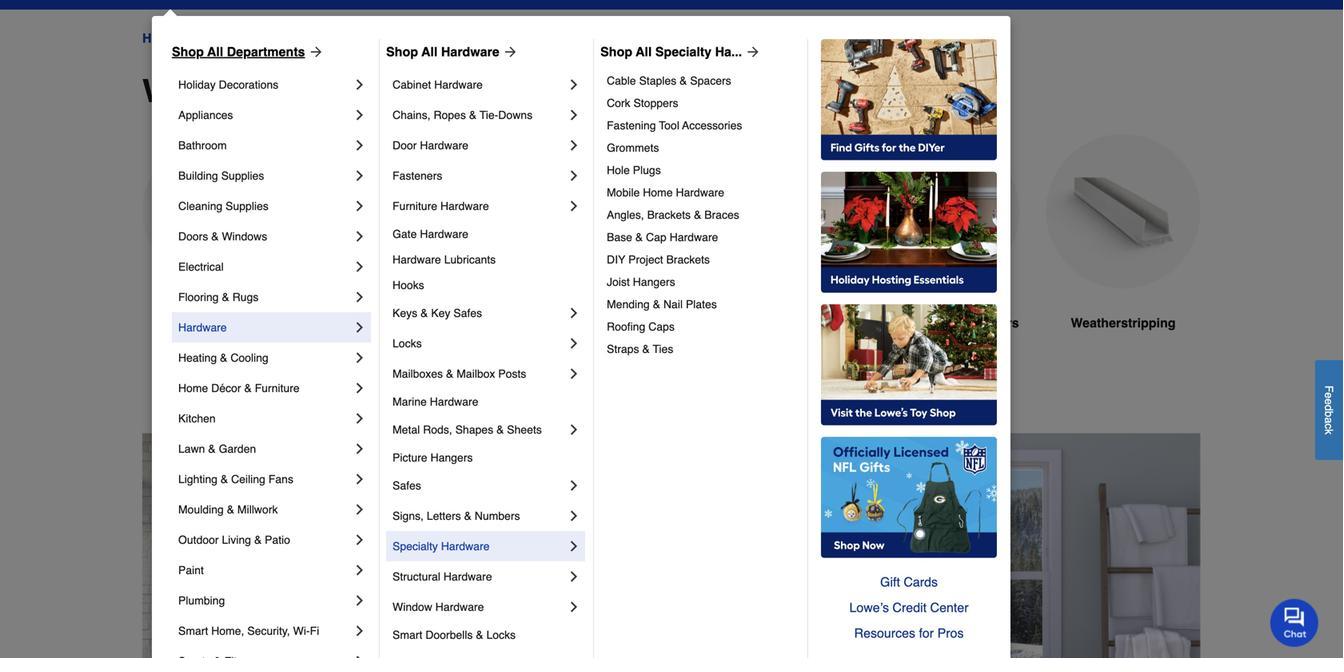 Task type: vqa. For each thing, say whether or not it's contained in the screenshot.
"Kitchen" 'link'
yes



Task type: describe. For each thing, give the bounding box(es) containing it.
picture
[[393, 452, 427, 465]]

cabinet hardware
[[393, 78, 483, 91]]

doors up door
[[323, 73, 416, 110]]

mailbox
[[457, 368, 495, 381]]

joist
[[607, 276, 630, 289]]

hardware up 'cabinet hardware' link
[[441, 44, 500, 59]]

0 vertical spatial locks
[[393, 337, 422, 350]]

paint
[[178, 565, 204, 577]]

mailboxes
[[393, 368, 443, 381]]

all for departments
[[207, 44, 223, 59]]

mobile
[[607, 186, 640, 199]]

chevron right image for signs, letters & numbers
[[566, 509, 582, 525]]

electrical link
[[178, 252, 352, 282]]

chevron right image for structural hardware
[[566, 569, 582, 585]]

furniture inside furniture hardware link
[[393, 200, 437, 213]]

gift
[[880, 575, 900, 590]]

hardware up "hooks"
[[393, 253, 441, 266]]

braces
[[705, 209, 739, 222]]

appliances
[[178, 109, 233, 122]]

cap
[[646, 231, 667, 244]]

lighting & ceiling fans link
[[178, 465, 352, 495]]

chevron right image for doors & windows
[[352, 229, 368, 245]]

for
[[919, 627, 934, 641]]

doors right garage
[[914, 316, 951, 331]]

smart for smart home, security, wi-fi
[[178, 625, 208, 638]]

shop all departments link
[[172, 42, 324, 62]]

posts
[[498, 368, 526, 381]]

chains, ropes & tie-downs
[[393, 109, 533, 122]]

rods,
[[423, 424, 452, 437]]

doors down rugs
[[227, 316, 264, 331]]

structural
[[393, 571, 441, 584]]

grommets link
[[607, 137, 796, 159]]

garage doors & openers
[[866, 316, 1019, 331]]

diy
[[607, 253, 626, 266]]

marine hardware
[[393, 396, 479, 409]]

b
[[1323, 411, 1336, 418]]

moulding
[[178, 504, 224, 517]]

resources
[[854, 627, 916, 641]]

windows inside "link"
[[192, 31, 244, 46]]

lighting & ceiling fans
[[178, 473, 293, 486]]

roofing caps link
[[607, 316, 796, 338]]

arrow right image
[[742, 44, 761, 60]]

metal
[[393, 424, 420, 437]]

hangers for picture hangers
[[431, 452, 473, 465]]

door hardware
[[393, 139, 469, 152]]

shop all departments
[[172, 44, 305, 59]]

specialty hardware
[[393, 541, 490, 553]]

& down departments
[[291, 73, 314, 110]]

f e e d b a c k
[[1323, 386, 1336, 435]]

& up "decorations"
[[247, 31, 256, 46]]

fasteners link
[[393, 161, 566, 191]]

& down mobile home hardware link
[[694, 209, 702, 222]]

chevron right image for lighting & ceiling fans
[[352, 472, 368, 488]]

chevron right image for specialty hardware
[[566, 539, 582, 555]]

1 horizontal spatial locks
[[487, 629, 516, 642]]

hardware down signs, letters & numbers
[[441, 541, 490, 553]]

fastening
[[607, 119, 656, 132]]

& left rugs
[[222, 291, 229, 304]]

mobile home hardware link
[[607, 182, 796, 204]]

a white three-panel, craftsman-style, prehung interior door with doorframe and hinges. image
[[323, 134, 478, 289]]

joist hangers link
[[607, 271, 796, 293]]

1 vertical spatial brackets
[[666, 253, 710, 266]]

bathroom
[[178, 139, 227, 152]]

2 horizontal spatial home
[[643, 186, 673, 199]]

cabinet hardware link
[[393, 70, 566, 100]]

home,
[[211, 625, 244, 638]]

plumbing
[[178, 595, 225, 608]]

straps
[[607, 343, 639, 356]]

& left patio
[[254, 534, 262, 547]]

keys & key safes
[[393, 307, 482, 320]]

chevron right image for fasteners
[[566, 168, 582, 184]]

appliances link
[[178, 100, 352, 130]]

electrical
[[178, 261, 224, 273]]

holiday decorations
[[178, 78, 279, 91]]

interior
[[358, 316, 402, 331]]

weatherstripping
[[1071, 316, 1176, 331]]

cork stoppers
[[607, 97, 679, 110]]

& right décor
[[244, 382, 252, 395]]

keys
[[393, 307, 418, 320]]

shop for shop all departments
[[172, 44, 204, 59]]

gate hardware link
[[393, 222, 582, 247]]

plugs
[[633, 164, 661, 177]]

windows down shop all departments
[[142, 73, 282, 110]]

& down window hardware link
[[476, 629, 483, 642]]

chevron right image for flooring & rugs
[[352, 289, 368, 305]]

holiday hosting essentials. image
[[821, 172, 997, 293]]

officially licensed n f l gifts. shop now. image
[[821, 437, 997, 559]]

marine hardware link
[[393, 389, 582, 415]]

supplies for building supplies
[[221, 170, 264, 182]]

mending & nail plates link
[[607, 293, 796, 316]]

& left mailbox
[[446, 368, 454, 381]]

chevron right image for outdoor living & patio
[[352, 533, 368, 549]]

specialty hardware link
[[393, 532, 566, 562]]

hardware up chains, ropes & tie-downs
[[434, 78, 483, 91]]

lawn & garden link
[[178, 434, 352, 465]]

fans
[[269, 473, 293, 486]]

chevron right image for appliances
[[352, 107, 368, 123]]

chevron right image for kitchen
[[352, 411, 368, 427]]

chevron right image for home décor & furniture
[[352, 381, 368, 397]]

& left ceiling
[[221, 473, 228, 486]]

tie-
[[480, 109, 498, 122]]

chevron right image for bathroom
[[352, 138, 368, 154]]

security,
[[247, 625, 290, 638]]

window
[[393, 601, 432, 614]]

patio
[[265, 534, 290, 547]]

holiday
[[178, 78, 216, 91]]

sheets
[[507, 424, 542, 437]]

visit the lowe's toy shop. image
[[821, 305, 997, 426]]

chevron right image for door hardware
[[566, 138, 582, 154]]

& down the cleaning supplies
[[211, 230, 219, 243]]

ties
[[653, 343, 674, 356]]

all for specialty
[[636, 44, 652, 59]]

chevron right image for mailboxes & mailbox posts
[[566, 366, 582, 382]]

letters
[[427, 510, 461, 523]]

& left millwork
[[227, 504, 234, 517]]

shop all specialty ha... link
[[601, 42, 761, 62]]

decorations
[[219, 78, 279, 91]]

1 e from the top
[[1323, 393, 1336, 399]]

base & cap hardware
[[607, 231, 718, 244]]

lowe's
[[850, 601, 889, 616]]

gate
[[393, 228, 417, 241]]

locks link
[[393, 329, 566, 359]]

shop all hardware link
[[386, 42, 519, 62]]

mailboxes & mailbox posts
[[393, 368, 526, 381]]

& right letters
[[464, 510, 472, 523]]

chat invite button image
[[1271, 599, 1319, 648]]

roofing caps
[[607, 321, 675, 333]]

mailboxes & mailbox posts link
[[393, 359, 566, 389]]

k
[[1323, 429, 1336, 435]]

kitchen link
[[178, 404, 352, 434]]

spacers
[[690, 74, 731, 87]]



Task type: locate. For each thing, give the bounding box(es) containing it.
safes link
[[393, 471, 566, 501]]

smart down plumbing
[[178, 625, 208, 638]]

& left nail
[[653, 298, 660, 311]]

smart doorbells & locks
[[393, 629, 516, 642]]

hangers down diy project brackets
[[633, 276, 675, 289]]

supplies down building supplies link
[[226, 200, 269, 213]]

hardware up hardware lubricants
[[420, 228, 469, 241]]

2 e from the top
[[1323, 399, 1336, 405]]

doors up holiday decorations link
[[259, 31, 294, 46]]

safes
[[454, 307, 482, 320], [393, 480, 421, 493]]

chevron right image for locks
[[566, 336, 582, 352]]

doorbells
[[426, 629, 473, 642]]

window hardware link
[[393, 593, 566, 623]]

1 vertical spatial safes
[[393, 480, 421, 493]]

home décor & furniture
[[178, 382, 300, 395]]

doors down "hooks"
[[406, 316, 443, 331]]

1 all from the left
[[207, 44, 223, 59]]

chevron right image for hardware
[[352, 320, 368, 336]]

cleaning
[[178, 200, 223, 213]]

2 horizontal spatial shop
[[601, 44, 633, 59]]

& left tie-
[[469, 109, 477, 122]]

0 horizontal spatial home
[[142, 31, 178, 46]]

garden
[[219, 443, 256, 456]]

diy project brackets link
[[607, 249, 796, 271]]

signs, letters & numbers link
[[393, 501, 566, 532]]

windows & doors up "decorations"
[[192, 31, 294, 46]]

& left openers
[[955, 316, 964, 331]]

décor
[[211, 382, 241, 395]]

chevron right image for safes
[[566, 478, 582, 494]]

cork
[[607, 97, 631, 110]]

hole plugs
[[607, 164, 661, 177]]

shop all specialty ha...
[[601, 44, 742, 59]]

0 horizontal spatial shop
[[172, 44, 204, 59]]

all inside shop all specialty ha... link
[[636, 44, 652, 59]]

a blue six-lite, two-panel, shaker-style exterior door. image
[[142, 134, 297, 289]]

fastening tool accessories link
[[607, 114, 796, 137]]

hardware down flooring
[[178, 321, 227, 334]]

window hardware
[[393, 601, 484, 614]]

millwork
[[237, 504, 278, 517]]

1 vertical spatial specialty
[[393, 541, 438, 553]]

chevron right image for building supplies
[[352, 168, 368, 184]]

chevron right image for heating & cooling
[[352, 350, 368, 366]]

all up holiday decorations
[[207, 44, 223, 59]]

0 vertical spatial furniture
[[393, 200, 437, 213]]

1 vertical spatial home
[[643, 186, 673, 199]]

hardware down specialty hardware 'link'
[[444, 571, 492, 584]]

None search field
[[506, 0, 942, 12]]

all inside shop all departments link
[[207, 44, 223, 59]]

structural hardware
[[393, 571, 492, 584]]

angles, brackets & braces link
[[607, 204, 796, 226]]

furniture up gate
[[393, 200, 437, 213]]

hardware down the mailboxes & mailbox posts
[[430, 396, 479, 409]]

straps & ties
[[607, 343, 674, 356]]

& left sheets
[[497, 424, 504, 437]]

arrow right image inside the shop all hardware link
[[500, 44, 519, 60]]

1 horizontal spatial all
[[422, 44, 438, 59]]

shop for shop all specialty ha...
[[601, 44, 633, 59]]

arrow right image for shop all hardware
[[500, 44, 519, 60]]

& left cooling
[[220, 352, 227, 365]]

hardware down ropes
[[420, 139, 469, 152]]

0 horizontal spatial furniture
[[255, 382, 300, 395]]

safes inside "link"
[[393, 480, 421, 493]]

flooring
[[178, 291, 219, 304]]

1 shop from the left
[[172, 44, 204, 59]]

smart home, security, wi-fi
[[178, 625, 319, 638]]

furniture inside home décor & furniture link
[[255, 382, 300, 395]]

supplies for cleaning supplies
[[226, 200, 269, 213]]

outdoor living & patio link
[[178, 525, 352, 556]]

2 vertical spatial home
[[178, 382, 208, 395]]

outdoor
[[178, 534, 219, 547]]

lawn & garden
[[178, 443, 256, 456]]

a black double-hung window with six panes. image
[[504, 134, 659, 289]]

tool
[[659, 119, 680, 132]]

garage doors & openers link
[[865, 134, 1020, 371]]

0 horizontal spatial all
[[207, 44, 223, 59]]

roofing
[[607, 321, 646, 333]]

chevron right image for lawn & garden
[[352, 441, 368, 457]]

0 horizontal spatial smart
[[178, 625, 208, 638]]

arrow right image up holiday decorations link
[[305, 44, 324, 60]]

0 horizontal spatial safes
[[393, 480, 421, 493]]

ceiling
[[231, 473, 265, 486]]

home décor & furniture link
[[178, 373, 352, 404]]

windows down cleaning supplies "link"
[[222, 230, 267, 243]]

chevron right image for furniture hardware
[[566, 198, 582, 214]]

arrow right image for shop all departments
[[305, 44, 324, 60]]

caps
[[649, 321, 675, 333]]

chevron right image for moulding & millwork
[[352, 502, 368, 518]]

1 horizontal spatial furniture
[[393, 200, 437, 213]]

chevron right image for plumbing
[[352, 593, 368, 609]]

mobile home hardware
[[607, 186, 725, 199]]

supplies inside "link"
[[226, 200, 269, 213]]

outdoor living & patio
[[178, 534, 290, 547]]

windows & doors down departments
[[142, 73, 416, 110]]

paint link
[[178, 556, 352, 586]]

1 vertical spatial windows & doors
[[142, 73, 416, 110]]

all for hardware
[[422, 44, 438, 59]]

locks down interior doors
[[393, 337, 422, 350]]

& left ties
[[642, 343, 650, 356]]

shop up cable
[[601, 44, 633, 59]]

safes right key
[[454, 307, 482, 320]]

3 all from the left
[[636, 44, 652, 59]]

0 vertical spatial brackets
[[647, 209, 691, 222]]

2 arrow right image from the left
[[500, 44, 519, 60]]

1 vertical spatial supplies
[[226, 200, 269, 213]]

building supplies link
[[178, 161, 352, 191]]

diy project brackets
[[607, 253, 710, 266]]

metal rods, shapes & sheets link
[[393, 415, 566, 445]]

& right staples
[[680, 74, 687, 87]]

all inside the shop all hardware link
[[422, 44, 438, 59]]

hardware down angles, brackets & braces link
[[670, 231, 718, 244]]

specialty up cable staples & spacers
[[656, 44, 712, 59]]

shop up holiday
[[172, 44, 204, 59]]

hangers for joist hangers
[[633, 276, 675, 289]]

chevron right image for smart home, security, wi-fi
[[352, 624, 368, 640]]

fasteners
[[393, 170, 442, 182]]

0 horizontal spatial arrow right image
[[305, 44, 324, 60]]

chevron right image for cleaning supplies
[[352, 198, 368, 214]]

cable staples & spacers link
[[607, 70, 796, 92]]

chevron right image for metal rods, shapes & sheets
[[566, 422, 582, 438]]

marine
[[393, 396, 427, 409]]

doors inside "link"
[[259, 31, 294, 46]]

1 horizontal spatial specialty
[[656, 44, 712, 59]]

c
[[1323, 424, 1336, 429]]

lighting
[[178, 473, 218, 486]]

specialty inside 'link'
[[393, 541, 438, 553]]

chevron right image for electrical
[[352, 259, 368, 275]]

smart down window
[[393, 629, 422, 642]]

& right lawn
[[208, 443, 216, 456]]

2 shop from the left
[[386, 44, 418, 59]]

0 vertical spatial home
[[142, 31, 178, 46]]

chevron right image for chains, ropes & tie-downs
[[566, 107, 582, 123]]

1 vertical spatial hangers
[[431, 452, 473, 465]]

lowe's credit center
[[850, 601, 969, 616]]

grommets
[[607, 142, 659, 154]]

chevron right image for cabinet hardware
[[566, 77, 582, 93]]

furniture down heating & cooling link
[[255, 382, 300, 395]]

supplies up the cleaning supplies
[[221, 170, 264, 182]]

heating & cooling link
[[178, 343, 352, 373]]

home for home décor & furniture
[[178, 382, 208, 395]]

fastening tool accessories
[[607, 119, 742, 132]]

chevron right image for paint
[[352, 563, 368, 579]]

0 vertical spatial specialty
[[656, 44, 712, 59]]

arrow right image up 'cabinet hardware' link
[[500, 44, 519, 60]]

openers
[[967, 316, 1019, 331]]

flooring & rugs link
[[178, 282, 352, 313]]

cooling
[[231, 352, 269, 365]]

1 horizontal spatial safes
[[454, 307, 482, 320]]

credit
[[893, 601, 927, 616]]

numbers
[[475, 510, 520, 523]]

safes down picture
[[393, 480, 421, 493]]

e up b
[[1323, 399, 1336, 405]]

a barn door with a brown frame, three frosted glass panels, black hardware and a black track. image
[[685, 134, 840, 289]]

moulding & millwork
[[178, 504, 278, 517]]

smart for smart doorbells & locks
[[393, 629, 422, 642]]

specialty
[[656, 44, 712, 59], [393, 541, 438, 553]]

arrow right image inside shop all departments link
[[305, 44, 324, 60]]

all up staples
[[636, 44, 652, 59]]

1 horizontal spatial arrow right image
[[500, 44, 519, 60]]

moulding & millwork link
[[178, 495, 352, 525]]

locks down window hardware link
[[487, 629, 516, 642]]

center
[[930, 601, 969, 616]]

a piece of white weatherstripping. image
[[1046, 134, 1201, 289]]

0 vertical spatial supplies
[[221, 170, 264, 182]]

hole
[[607, 164, 630, 177]]

shop up the 'cabinet'
[[386, 44, 418, 59]]

bathroom link
[[178, 130, 352, 161]]

windows up straps
[[553, 316, 609, 331]]

hardware down fasteners link
[[441, 200, 489, 213]]

& left key
[[421, 307, 428, 320]]

chevron right image for holiday decorations
[[352, 77, 368, 93]]

e up d
[[1323, 393, 1336, 399]]

& left the cap
[[636, 231, 643, 244]]

smart doorbells & locks link
[[393, 623, 582, 649]]

0 vertical spatial safes
[[454, 307, 482, 320]]

structural hardware link
[[393, 562, 566, 593]]

angles,
[[607, 209, 644, 222]]

doors down cleaning
[[178, 230, 208, 243]]

smart home, security, wi-fi link
[[178, 617, 352, 647]]

1 vertical spatial furniture
[[255, 382, 300, 395]]

brackets down the mobile home hardware on the top of page
[[647, 209, 691, 222]]

0 horizontal spatial hangers
[[431, 452, 473, 465]]

nail
[[664, 298, 683, 311]]

windows link
[[504, 134, 659, 371]]

specialty up structural
[[393, 541, 438, 553]]

all up cabinet hardware
[[422, 44, 438, 59]]

mending & nail plates
[[607, 298, 717, 311]]

hangers down rods,
[[431, 452, 473, 465]]

angles, brackets & braces
[[607, 209, 739, 222]]

1 horizontal spatial smart
[[393, 629, 422, 642]]

base & cap hardware link
[[607, 226, 796, 249]]

mending
[[607, 298, 650, 311]]

chevron right image
[[566, 107, 582, 123], [352, 168, 368, 184], [566, 168, 582, 184], [566, 198, 582, 214], [352, 229, 368, 245], [352, 259, 368, 275], [352, 320, 368, 336], [352, 350, 368, 366], [352, 381, 368, 397], [352, 411, 368, 427], [352, 472, 368, 488], [352, 502, 368, 518], [566, 539, 582, 555], [352, 563, 368, 579], [352, 654, 368, 659]]

2 all from the left
[[422, 44, 438, 59]]

brackets up the joist hangers link
[[666, 253, 710, 266]]

a blue chamberlain garage door opener with two white light panels. image
[[865, 134, 1020, 289]]

0 horizontal spatial specialty
[[393, 541, 438, 553]]

hardware up angles, brackets & braces link
[[676, 186, 725, 199]]

furniture
[[393, 200, 437, 213], [255, 382, 300, 395]]

1 horizontal spatial home
[[178, 382, 208, 395]]

living
[[222, 534, 251, 547]]

chevron right image
[[352, 77, 368, 93], [566, 77, 582, 93], [352, 107, 368, 123], [352, 138, 368, 154], [566, 138, 582, 154], [352, 198, 368, 214], [352, 289, 368, 305], [566, 305, 582, 321], [566, 336, 582, 352], [566, 366, 582, 382], [566, 422, 582, 438], [352, 441, 368, 457], [566, 478, 582, 494], [566, 509, 582, 525], [352, 533, 368, 549], [566, 569, 582, 585], [352, 593, 368, 609], [566, 600, 582, 616], [352, 624, 368, 640]]

&
[[247, 31, 256, 46], [291, 73, 314, 110], [680, 74, 687, 87], [469, 109, 477, 122], [694, 209, 702, 222], [211, 230, 219, 243], [636, 231, 643, 244], [222, 291, 229, 304], [653, 298, 660, 311], [421, 307, 428, 320], [955, 316, 964, 331], [642, 343, 650, 356], [220, 352, 227, 365], [446, 368, 454, 381], [244, 382, 252, 395], [497, 424, 504, 437], [208, 443, 216, 456], [221, 473, 228, 486], [227, 504, 234, 517], [464, 510, 472, 523], [254, 534, 262, 547], [476, 629, 483, 642]]

0 horizontal spatial locks
[[393, 337, 422, 350]]

hardware up smart doorbells & locks
[[436, 601, 484, 614]]

1 arrow right image from the left
[[305, 44, 324, 60]]

1 vertical spatial locks
[[487, 629, 516, 642]]

chevron right image for keys & key safes
[[566, 305, 582, 321]]

f
[[1323, 386, 1336, 393]]

find gifts for the diyer. image
[[821, 39, 997, 161]]

0 vertical spatial windows & doors
[[192, 31, 294, 46]]

0 vertical spatial hangers
[[633, 276, 675, 289]]

f e e d b a c k button
[[1315, 360, 1343, 460]]

windows up holiday decorations
[[192, 31, 244, 46]]

ropes
[[434, 109, 466, 122]]

rugs
[[232, 291, 259, 304]]

shop for shop all hardware
[[386, 44, 418, 59]]

home for home
[[142, 31, 178, 46]]

1 horizontal spatial shop
[[386, 44, 418, 59]]

hardware lubricants
[[393, 253, 496, 266]]

home link
[[142, 29, 178, 48]]

advertisement region
[[142, 434, 1201, 659]]

exterior
[[175, 316, 224, 331]]

2 horizontal spatial all
[[636, 44, 652, 59]]

1 horizontal spatial hangers
[[633, 276, 675, 289]]

arrow right image
[[305, 44, 324, 60], [500, 44, 519, 60]]

chevron right image for window hardware
[[566, 600, 582, 616]]

3 shop from the left
[[601, 44, 633, 59]]



